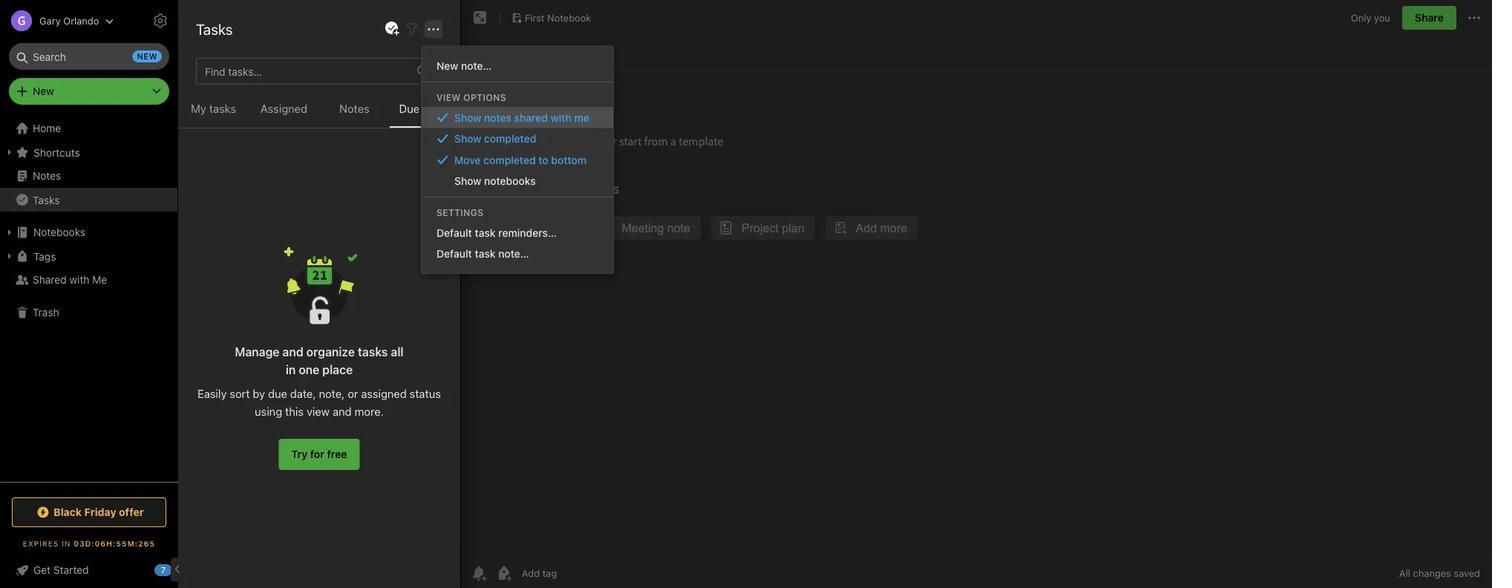Task type: vqa. For each thing, say whether or not it's contained in the screenshot.
new
yes



Task type: describe. For each thing, give the bounding box(es) containing it.
home
[[33, 122, 61, 134]]

tags button
[[0, 244, 177, 268]]

status
[[410, 387, 441, 400]]

new note…
[[437, 60, 492, 72]]

notes inside tree
[[33, 170, 61, 182]]

show notebooks link
[[422, 170, 613, 192]]

offer
[[119, 506, 144, 518]]

new search field
[[19, 43, 162, 70]]

manage and organize tasks all in one place
[[235, 345, 404, 377]]

home link
[[0, 117, 178, 140]]

show notes shared with me
[[454, 111, 589, 124]]

7
[[161, 565, 166, 575]]

Filter tasks field
[[403, 20, 421, 38]]

manage
[[235, 345, 280, 359]]

first notebook button
[[506, 7, 596, 28]]

easily sort by due date, note, or assigned status using this view and more.
[[198, 387, 441, 418]]

share
[[1415, 12, 1444, 24]]

filter tasks image
[[403, 20, 421, 38]]

1 horizontal spatial tasks
[[196, 20, 233, 37]]

my tasks
[[191, 102, 236, 115]]

in
[[286, 363, 296, 377]]

black friday offer button
[[12, 497, 166, 527]]

my
[[191, 102, 206, 115]]

only you
[[1351, 12, 1391, 23]]

view options
[[437, 92, 506, 102]]

with inside show notes shared with me link
[[551, 111, 572, 124]]

try for free button
[[279, 439, 360, 470]]

add a reminder image
[[470, 564, 488, 582]]

assigned button
[[249, 99, 319, 128]]

first
[[525, 12, 545, 23]]

reminders…
[[498, 226, 557, 239]]

options
[[464, 92, 506, 102]]

assigned
[[361, 387, 407, 400]]

due
[[268, 387, 287, 400]]

add tag image
[[495, 564, 513, 582]]

click to collapse image
[[173, 561, 184, 578]]

using
[[255, 405, 282, 418]]

all
[[1400, 568, 1411, 579]]

sort
[[230, 387, 250, 400]]

trash
[[33, 306, 59, 319]]

show completed
[[454, 133, 536, 145]]

gary
[[39, 15, 61, 26]]

move completed to bottom
[[454, 154, 587, 166]]

all
[[391, 345, 404, 359]]

new for new
[[33, 85, 54, 97]]

and inside easily sort by due date, note, or assigned status using this view and more.
[[333, 405, 352, 418]]

show notes shared with me link
[[422, 107, 613, 128]]

friday
[[84, 506, 116, 518]]

Note Editor text field
[[461, 71, 1492, 558]]

show for show completed
[[454, 133, 481, 145]]

default task reminders… link
[[422, 222, 613, 243]]

me
[[92, 274, 107, 286]]

completed for show
[[484, 133, 536, 145]]

untitled
[[198, 85, 237, 97]]

try for free
[[291, 448, 347, 460]]

more.
[[355, 405, 384, 418]]

and inside manage and organize tasks all in one place
[[283, 345, 304, 359]]

bottom
[[551, 154, 587, 166]]

try
[[291, 448, 308, 460]]

show notebooks
[[454, 175, 536, 187]]

view
[[307, 405, 330, 418]]

0 vertical spatial note…
[[461, 60, 492, 72]]

expires
[[23, 539, 59, 548]]

Find tasks… text field
[[199, 59, 408, 83]]

settings
[[437, 207, 484, 218]]

show for show notebooks
[[454, 175, 481, 187]]

note window element
[[461, 0, 1492, 588]]

tree containing home
[[0, 117, 178, 481]]

get
[[33, 564, 51, 576]]

organize
[[306, 345, 355, 359]]

show notes shared with me menu item
[[422, 107, 613, 128]]

in
[[62, 539, 71, 548]]

move completed to bottom link
[[422, 149, 613, 170]]

default for default task reminders…
[[437, 226, 472, 239]]

notebooks link
[[0, 221, 177, 244]]

Account field
[[0, 6, 114, 36]]

shortcuts
[[33, 146, 80, 158]]

assigned
[[261, 102, 307, 115]]

expand note image
[[472, 9, 489, 27]]

tasks inside button
[[209, 102, 236, 115]]

notebooks
[[484, 175, 536, 187]]

shared with me link
[[0, 268, 177, 292]]

move
[[454, 154, 481, 166]]

default for default task note…
[[437, 248, 472, 260]]

for
[[310, 448, 324, 460]]

2
[[196, 46, 202, 59]]

default task note…
[[437, 248, 529, 260]]



Task type: locate. For each thing, give the bounding box(es) containing it.
first notebook
[[525, 12, 591, 23]]

my tasks button
[[178, 99, 249, 128]]

0 horizontal spatial tasks
[[33, 194, 60, 206]]

1 vertical spatial note…
[[498, 248, 529, 260]]

1 horizontal spatial notes
[[484, 111, 512, 124]]

show down view options
[[454, 111, 481, 124]]

expand tags image
[[4, 250, 16, 262]]

and down note,
[[333, 405, 352, 418]]

due
[[399, 102, 420, 115]]

new up view
[[437, 60, 458, 72]]

default task note… link
[[422, 243, 613, 264]]

0 vertical spatial tasks
[[196, 20, 233, 37]]

tasks inside manage and organize tasks all in one place
[[358, 345, 388, 359]]

tasks down untitled
[[209, 102, 236, 115]]

1 vertical spatial show
[[454, 133, 481, 145]]

1 show from the top
[[454, 111, 481, 124]]

completed
[[484, 133, 536, 145], [484, 154, 536, 166]]

default
[[437, 226, 472, 239], [437, 248, 472, 260]]

only
[[1351, 12, 1372, 23]]

with inside shared with me link
[[69, 274, 89, 286]]

by
[[253, 387, 265, 400]]

notes left due
[[339, 102, 370, 115]]

0 vertical spatial dropdown list menu
[[422, 107, 613, 192]]

shortcuts button
[[0, 140, 177, 164]]

tasks up notebooks
[[33, 194, 60, 206]]

2 completed from the top
[[484, 154, 536, 166]]

me
[[574, 111, 589, 124]]

shared
[[33, 274, 67, 286]]

show up move
[[454, 133, 481, 145]]

task for reminders…
[[475, 226, 496, 239]]

dropdown list menu
[[422, 107, 613, 192], [422, 222, 613, 264]]

1 task from the top
[[475, 226, 496, 239]]

black friday offer
[[54, 506, 144, 518]]

settings image
[[151, 12, 169, 30]]

new up home
[[33, 85, 54, 97]]

started
[[53, 564, 89, 576]]

notes
[[205, 46, 232, 59], [484, 111, 512, 124]]

show completed link
[[422, 128, 613, 149]]

1 default from the top
[[437, 226, 472, 239]]

you
[[1374, 12, 1391, 23]]

0 horizontal spatial with
[[69, 274, 89, 286]]

notes link
[[0, 164, 177, 188]]

More actions and view options field
[[421, 20, 443, 38]]

tasks up 2 notes
[[196, 20, 233, 37]]

due dates button
[[390, 99, 460, 128]]

gary orlando
[[39, 15, 99, 26]]

dropdown list menu containing default task reminders…
[[422, 222, 613, 264]]

1 horizontal spatial tasks
[[358, 345, 388, 359]]

saved
[[1454, 568, 1481, 579]]

show for show notes shared with me
[[454, 111, 481, 124]]

new button
[[9, 78, 169, 105]]

get started
[[33, 564, 89, 576]]

1 vertical spatial and
[[333, 405, 352, 418]]

2 default from the top
[[437, 248, 472, 260]]

0 horizontal spatial note…
[[461, 60, 492, 72]]

notebooks
[[33, 226, 85, 238]]

1 horizontal spatial and
[[333, 405, 352, 418]]

place
[[322, 363, 353, 377]]

and
[[283, 345, 304, 359], [333, 405, 352, 418]]

task
[[475, 226, 496, 239], [475, 248, 496, 260]]

0 vertical spatial and
[[283, 345, 304, 359]]

task up default task note…
[[475, 226, 496, 239]]

3 show from the top
[[454, 175, 481, 187]]

Search text field
[[19, 43, 159, 70]]

0 vertical spatial with
[[551, 111, 572, 124]]

date,
[[290, 387, 316, 400]]

note… down default task reminders… link
[[498, 248, 529, 260]]

0 horizontal spatial and
[[283, 345, 304, 359]]

notes inside button
[[339, 102, 370, 115]]

trash link
[[0, 301, 177, 324]]

completed for move
[[484, 154, 536, 166]]

Help and Learning task checklist field
[[0, 558, 178, 582]]

one
[[299, 363, 320, 377]]

all changes saved
[[1400, 568, 1481, 579]]

black
[[54, 506, 82, 518]]

2 dropdown list menu from the top
[[422, 222, 613, 264]]

task inside 'default task note…' link
[[475, 248, 496, 260]]

1 vertical spatial completed
[[484, 154, 536, 166]]

and up "in"
[[283, 345, 304, 359]]

notes
[[210, 15, 251, 32], [339, 102, 370, 115], [33, 170, 61, 182]]

show inside show notes shared with me link
[[454, 111, 481, 124]]

1 dropdown list menu from the top
[[422, 107, 613, 192]]

1 vertical spatial notes
[[339, 102, 370, 115]]

1 vertical spatial task
[[475, 248, 496, 260]]

tasks
[[209, 102, 236, 115], [358, 345, 388, 359]]

notes inside menu item
[[484, 111, 512, 124]]

tree
[[0, 117, 178, 481]]

notes up show completed
[[484, 111, 512, 124]]

view
[[437, 92, 461, 102]]

tags
[[33, 250, 56, 262]]

or
[[348, 387, 358, 400]]

1 vertical spatial dropdown list menu
[[422, 222, 613, 264]]

2 vertical spatial show
[[454, 175, 481, 187]]

0 horizontal spatial new
[[33, 85, 54, 97]]

new inside popup button
[[33, 85, 54, 97]]

1 vertical spatial default
[[437, 248, 472, 260]]

2 notes
[[196, 46, 232, 59]]

0 vertical spatial task
[[475, 226, 496, 239]]

this
[[285, 405, 304, 418]]

show down move
[[454, 175, 481, 187]]

due dates
[[399, 102, 451, 115]]

note… up view options
[[461, 60, 492, 72]]

2 task from the top
[[475, 248, 496, 260]]

0 horizontal spatial tasks
[[209, 102, 236, 115]]

1 horizontal spatial note…
[[498, 248, 529, 260]]

tasks left all
[[358, 345, 388, 359]]

with
[[551, 111, 572, 124], [69, 274, 89, 286]]

1 horizontal spatial with
[[551, 111, 572, 124]]

completed up "notebooks"
[[484, 154, 536, 166]]

task for note…
[[475, 248, 496, 260]]

show inside "show notebooks" link
[[454, 175, 481, 187]]

new
[[137, 52, 157, 61]]

expires in 03d:06h:55m:26s
[[23, 539, 155, 548]]

easily
[[198, 387, 227, 400]]

share button
[[1403, 6, 1457, 30]]

dates
[[423, 102, 451, 115]]

1 completed from the top
[[484, 133, 536, 145]]

1 vertical spatial tasks
[[33, 194, 60, 206]]

free
[[327, 448, 347, 460]]

note…
[[461, 60, 492, 72], [498, 248, 529, 260]]

2 horizontal spatial notes
[[339, 102, 370, 115]]

default task reminders…
[[437, 226, 557, 239]]

new note… link
[[422, 55, 613, 76]]

expand notebooks image
[[4, 226, 16, 238]]

0 vertical spatial default
[[437, 226, 472, 239]]

tasks inside button
[[33, 194, 60, 206]]

0 vertical spatial new
[[437, 60, 458, 72]]

notes button
[[319, 99, 390, 128]]

task inside default task reminders… link
[[475, 226, 496, 239]]

new task image
[[383, 20, 401, 38]]

completed down show notes shared with me link
[[484, 133, 536, 145]]

notes right '2' on the left of page
[[205, 46, 232, 59]]

show
[[454, 111, 481, 124], [454, 133, 481, 145], [454, 175, 481, 187]]

1 vertical spatial with
[[69, 274, 89, 286]]

2 show from the top
[[454, 133, 481, 145]]

notes up 2 notes
[[210, 15, 251, 32]]

0 vertical spatial tasks
[[209, 102, 236, 115]]

notebook
[[547, 12, 591, 23]]

0 vertical spatial completed
[[484, 133, 536, 145]]

shared
[[514, 111, 548, 124]]

1 vertical spatial notes
[[484, 111, 512, 124]]

more actions and view options image
[[425, 20, 443, 38]]

2 vertical spatial notes
[[33, 170, 61, 182]]

changes
[[1413, 568, 1452, 579]]

0 horizontal spatial notes
[[205, 46, 232, 59]]

0 vertical spatial notes
[[205, 46, 232, 59]]

to
[[539, 154, 549, 166]]

0 vertical spatial show
[[454, 111, 481, 124]]

notes for 2
[[205, 46, 232, 59]]

tasks button
[[0, 188, 177, 212]]

0 horizontal spatial notes
[[33, 170, 61, 182]]

notes for show
[[484, 111, 512, 124]]

1 horizontal spatial new
[[437, 60, 458, 72]]

notes down shortcuts
[[33, 170, 61, 182]]

1 horizontal spatial notes
[[210, 15, 251, 32]]

1 vertical spatial tasks
[[358, 345, 388, 359]]

untitled button
[[178, 71, 460, 160]]

dropdown list menu containing show notes shared with me
[[422, 107, 613, 192]]

0 vertical spatial notes
[[210, 15, 251, 32]]

orlando
[[63, 15, 99, 26]]

1 vertical spatial new
[[33, 85, 54, 97]]

new for new note…
[[437, 60, 458, 72]]

show inside show completed link
[[454, 133, 481, 145]]

task down default task reminders…
[[475, 248, 496, 260]]



